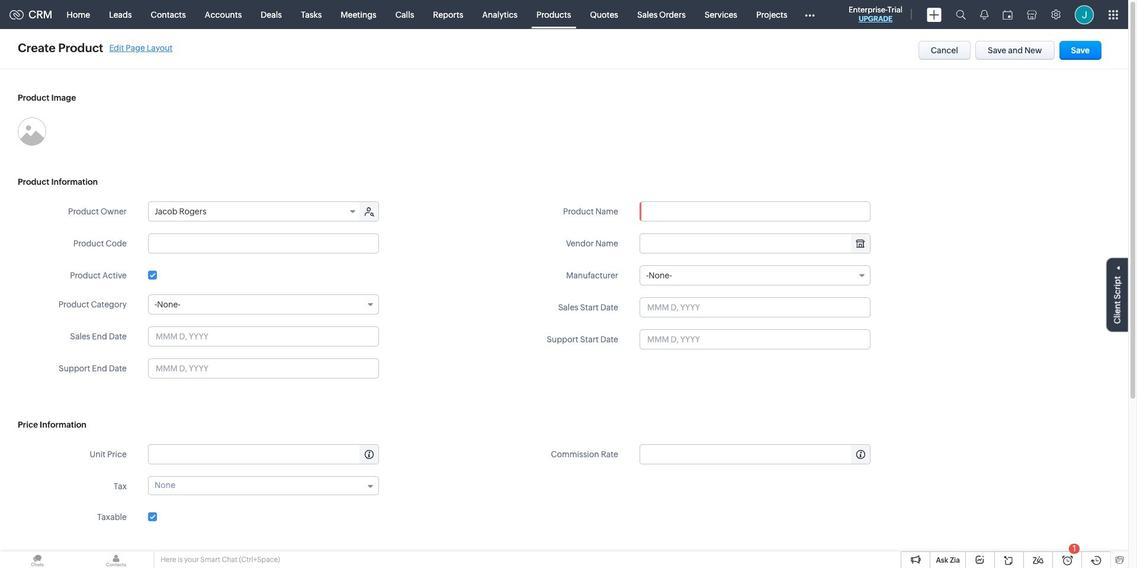 Task type: locate. For each thing, give the bounding box(es) containing it.
create menu element
[[920, 0, 949, 29]]

create menu image
[[927, 7, 942, 22]]

MMM D, YYYY text field
[[640, 297, 871, 318], [148, 326, 379, 347], [640, 329, 871, 350]]

logo image
[[9, 10, 24, 19]]

None field
[[149, 202, 361, 221], [640, 234, 870, 253], [640, 265, 871, 286], [148, 294, 379, 315], [149, 477, 379, 495], [149, 202, 361, 221], [640, 234, 870, 253], [640, 265, 871, 286], [148, 294, 379, 315]]

search image
[[956, 9, 966, 20]]

None text field
[[640, 201, 871, 222], [148, 233, 379, 254], [640, 234, 870, 253], [640, 445, 870, 464], [640, 201, 871, 222], [148, 233, 379, 254], [640, 234, 870, 253], [640, 445, 870, 464]]

None text field
[[149, 445, 379, 464]]

chats image
[[0, 552, 75, 568]]

profile element
[[1068, 0, 1101, 29]]

signals image
[[981, 9, 989, 20]]

None text field
[[155, 481, 360, 490]]



Task type: vqa. For each thing, say whether or not it's contained in the screenshot.
MMM D, YYYY text box to the right
yes



Task type: describe. For each thing, give the bounding box(es) containing it.
none field none
[[149, 477, 379, 495]]

calendar image
[[1003, 10, 1013, 19]]

signals element
[[973, 0, 996, 29]]

contacts image
[[79, 552, 153, 568]]

MMM D, YYYY text field
[[148, 358, 379, 379]]

Other Modules field
[[797, 5, 823, 24]]

search element
[[949, 0, 973, 29]]

profile image
[[1075, 5, 1094, 24]]

image image
[[18, 117, 46, 146]]



